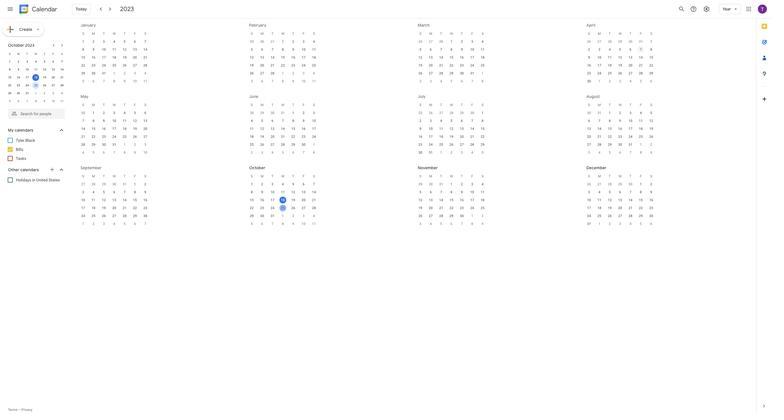 Task type: vqa. For each thing, say whether or not it's contained in the screenshot.
tree
no



Task type: describe. For each thing, give the bounding box(es) containing it.
f for march
[[471, 32, 473, 36]]

15 inside february grid
[[281, 56, 285, 60]]

august 29 element
[[100, 181, 107, 188]]

31 inside the september grid
[[123, 183, 126, 186]]

Search for people text field
[[11, 109, 61, 119]]

july grid
[[415, 101, 488, 157]]

18 inside october 2023 grid
[[34, 76, 37, 79]]

tyler
[[16, 138, 24, 143]]

w for november
[[450, 175, 453, 179]]

row containing 13
[[584, 125, 656, 133]]

w for april
[[619, 32, 622, 36]]

may 4 element
[[627, 78, 634, 85]]

march 3 element
[[300, 70, 307, 77]]

23 inside the march grid
[[460, 63, 464, 67]]

may 30 element
[[269, 110, 276, 116]]

november 28 element
[[606, 181, 613, 188]]

october for october
[[249, 166, 265, 171]]

18 element up september 1 element
[[637, 126, 644, 132]]

march 6 element
[[259, 78, 266, 85]]

november 6 element for october 2023 grid's november 5 element
[[15, 98, 22, 105]]

my calendars
[[8, 128, 33, 133]]

18 element up january 1 element
[[596, 205, 603, 212]]

october 3 element
[[100, 221, 107, 228]]

f for june
[[303, 103, 305, 107]]

25 inside the september grid
[[92, 214, 95, 218]]

30 inside november 30 element
[[629, 183, 632, 186]]

february 8 element
[[111, 78, 118, 85]]

16 inside july grid
[[418, 135, 422, 139]]

my
[[8, 128, 14, 133]]

november 5 element for october 2023 grid
[[6, 98, 13, 105]]

september
[[80, 166, 102, 171]]

26 inside the september grid
[[102, 214, 106, 218]]

row containing 31
[[584, 220, 656, 228]]

w for june
[[281, 103, 284, 107]]

12 inside the october grid
[[291, 190, 295, 194]]

november 9 element for november 2 element associated with november 3 element corresponding to 'november 10' element associated with the october grid at the left of the page
[[290, 221, 297, 228]]

june grid
[[247, 101, 319, 157]]

27 inside the october grid
[[302, 206, 305, 210]]

calendars for other calendars
[[20, 168, 39, 173]]

25 cell for 18, today element for october 2023 grid
[[31, 82, 40, 90]]

9 inside december 9 element
[[482, 222, 484, 226]]

april
[[586, 23, 595, 28]]

29 inside january grid
[[81, 71, 85, 75]]

march 1 element
[[279, 70, 286, 77]]

10 inside december grid
[[587, 198, 591, 202]]

october 4 element
[[111, 221, 118, 228]]

21 inside the march grid
[[439, 63, 443, 67]]

october for october 2023
[[8, 43, 24, 48]]

august
[[586, 94, 600, 99]]

september 4 element
[[596, 149, 603, 156]]

24 inside the march grid
[[470, 63, 474, 67]]

december 8 element
[[469, 221, 476, 228]]

march 2 element
[[290, 70, 297, 77]]

12 inside january grid
[[123, 48, 126, 52]]

26 inside 'element'
[[587, 40, 591, 44]]

23 inside the october grid
[[260, 206, 264, 210]]

december 5 element
[[438, 221, 445, 228]]

30 inside january grid
[[92, 71, 95, 75]]

june 9 element
[[132, 149, 138, 156]]

march 11 element
[[311, 78, 317, 85]]

f for september
[[134, 175, 136, 179]]

may 29 element
[[259, 110, 266, 116]]

august 1 element
[[438, 149, 445, 156]]

february 4 element
[[142, 70, 149, 77]]

18 element up august 1 element
[[438, 133, 445, 140]]

july 5 element
[[279, 149, 286, 156]]

april 2 element
[[417, 78, 424, 85]]

14 inside the march grid
[[439, 56, 443, 60]]

september grid
[[78, 173, 150, 228]]

w for october
[[281, 175, 284, 179]]

april 6 element
[[458, 78, 465, 85]]

january 5 element
[[637, 221, 644, 228]]

22 inside october 2023 grid
[[8, 84, 11, 87]]

february 26 element
[[417, 38, 424, 45]]

january 3 element
[[617, 221, 624, 228]]

w for december
[[619, 175, 622, 179]]

june 6 element
[[100, 149, 107, 156]]

november 26 element
[[586, 181, 592, 188]]

settings menu image
[[703, 6, 710, 12]]

september 5 element
[[606, 149, 613, 156]]

march 26 element
[[586, 38, 592, 45]]

24 inside december grid
[[587, 214, 591, 218]]

9 inside the september grid
[[144, 190, 146, 194]]

22 inside april grid
[[649, 63, 653, 67]]

december 1 element
[[469, 213, 476, 220]]

23 inside july grid
[[418, 143, 422, 147]]

10 inside the september grid
[[81, 198, 85, 202]]

20 inside december grid
[[618, 206, 622, 210]]

add other calendars image
[[49, 167, 55, 173]]

february
[[249, 23, 266, 28]]

26 inside the may grid
[[133, 135, 137, 139]]

14 inside the "june" 'grid'
[[281, 127, 285, 131]]

september 8 element
[[637, 149, 644, 156]]

22 inside the october grid
[[250, 206, 254, 210]]

1 inside row
[[598, 222, 600, 226]]

june 26 element
[[427, 110, 434, 116]]

f for october
[[303, 175, 305, 179]]

july 7 element
[[300, 149, 307, 156]]

march 29 element
[[617, 38, 624, 45]]

23 inside november 'grid'
[[460, 206, 464, 210]]

today button
[[72, 2, 91, 16]]

11 inside december grid
[[597, 198, 601, 202]]

december 6 element
[[448, 221, 455, 228]]

10 inside november 'grid'
[[470, 190, 474, 194]]

november 1 element for 25 cell for 18, today element related to the october grid at the left of the page
[[279, 213, 286, 220]]

w for september
[[113, 175, 116, 179]]

10 element inside the october grid
[[269, 189, 276, 196]]

16 inside the october grid
[[260, 198, 264, 202]]

12 inside the "june" 'grid'
[[260, 127, 264, 131]]

row group for january
[[78, 38, 150, 85]]

17 inside december grid
[[587, 206, 591, 210]]

february 28 element
[[438, 38, 445, 45]]

privacy link
[[21, 408, 32, 412]]

row group for november
[[415, 181, 488, 228]]

7 cell
[[636, 46, 646, 54]]

m for may
[[92, 103, 95, 107]]

m for october
[[261, 175, 264, 179]]

m for march
[[429, 32, 432, 36]]

november 2 element for november 3 element related to 'november 10' element for october 2023 grid
[[41, 90, 48, 97]]

april 5 element
[[448, 78, 455, 85]]

8 inside "element"
[[124, 151, 126, 155]]

14 inside october 2023 grid
[[60, 68, 64, 71]]

october 1 element
[[80, 221, 87, 228]]

january 29 element
[[248, 38, 255, 45]]

23 inside december grid
[[649, 206, 653, 210]]

11 inside november 'grid'
[[481, 190, 484, 194]]

tasks
[[16, 156, 26, 161]]

january 4 element
[[627, 221, 634, 228]]

november 6 element for the october grid at the left of the page's november 5 element
[[259, 221, 266, 228]]

november 3 element for 'november 10' element for october 2023 grid
[[50, 90, 57, 97]]

november 11 element for october 2023 grid
[[59, 98, 65, 105]]

21 inside the september grid
[[123, 206, 126, 210]]

april 7 element
[[469, 78, 476, 85]]

10 inside july grid
[[429, 127, 433, 131]]

19 inside february grid
[[250, 63, 254, 67]]

m for april
[[598, 32, 601, 36]]

9 inside "march 9" element
[[292, 79, 294, 83]]

row group for june
[[247, 109, 319, 157]]

18 element up june 1 element
[[121, 126, 128, 132]]

other calendars
[[8, 168, 39, 173]]

june 29 element
[[458, 110, 465, 116]]

row group for april
[[584, 38, 656, 85]]

calendar
[[32, 5, 57, 13]]

14 inside april grid
[[639, 56, 643, 60]]

march 10 element
[[300, 78, 307, 85]]

18 cell for 25 cell for 18, today element related to the october grid at the left of the page
[[278, 196, 288, 204]]

december grid
[[584, 173, 656, 228]]

2 inside 'element'
[[124, 71, 126, 75]]

june 8 element
[[121, 149, 128, 156]]

may 31 element
[[279, 110, 286, 116]]

january 6 element
[[648, 221, 655, 228]]

november 7 element for october 2023 grid's november 5 element
[[24, 98, 31, 105]]

23 inside february grid
[[291, 63, 295, 67]]

november 2 element for november 3 element corresponding to 'november 10' element associated with the october grid at the left of the page
[[290, 213, 297, 220]]

25 inside january grid
[[112, 63, 116, 67]]

18, today element for october 2023 grid
[[32, 74, 39, 81]]

16 inside november 'grid'
[[460, 198, 464, 202]]

19 inside the "june" 'grid'
[[260, 135, 264, 139]]

f for december
[[640, 175, 642, 179]]

m for november
[[429, 175, 432, 179]]

august grid
[[584, 101, 656, 157]]

row group for september
[[78, 181, 150, 228]]

august 4 element
[[469, 149, 476, 156]]

8 inside april grid
[[650, 48, 652, 52]]

21 inside the may grid
[[81, 135, 85, 139]]

february 5 element
[[80, 78, 87, 85]]

august 27 element
[[80, 181, 87, 188]]

17 inside the may grid
[[112, 127, 116, 131]]

22 inside january grid
[[81, 63, 85, 67]]

december
[[586, 166, 606, 171]]

15 inside december grid
[[639, 198, 643, 202]]

16 inside august grid
[[618, 127, 622, 131]]

17 inside april grid
[[597, 63, 601, 67]]

february 7 element
[[100, 78, 107, 85]]

february 1 element
[[111, 70, 118, 77]]

w for august
[[619, 103, 622, 107]]

30 inside march 30 element
[[629, 40, 632, 44]]

18 element up december 2 element
[[479, 197, 486, 204]]

february 27 element
[[427, 38, 434, 45]]

26 inside the october grid
[[291, 206, 295, 210]]

22 inside the may grid
[[92, 135, 95, 139]]

23 inside the "june" 'grid'
[[302, 135, 305, 139]]

march 7 element
[[269, 78, 276, 85]]

17 element inside october 2023 grid
[[24, 74, 31, 81]]

24 inside the october grid
[[271, 206, 274, 210]]

row containing 6
[[584, 117, 656, 125]]

31 inside february grid
[[271, 40, 274, 44]]

10 inside august grid
[[629, 119, 632, 123]]

december 3 element
[[417, 221, 424, 228]]

january 1 element
[[596, 221, 603, 228]]

24 inside the may grid
[[112, 135, 116, 139]]

november 4 element for october 2023 grid's november 11 element
[[59, 90, 65, 97]]

–
[[18, 408, 21, 412]]

13 inside october 2023 grid
[[52, 68, 55, 71]]

march 28 element
[[606, 38, 613, 45]]

row group for december
[[584, 181, 656, 228]]

other
[[8, 168, 19, 173]]

april 8 element
[[479, 78, 486, 85]]

13 inside april grid
[[629, 56, 632, 60]]

f for april
[[640, 32, 642, 36]]

27 inside november 'grid'
[[429, 214, 433, 218]]

8 inside "element"
[[640, 151, 642, 155]]

10 inside the march grid
[[470, 48, 474, 52]]

19 inside october 2023 grid
[[43, 76, 46, 79]]

august 2 element
[[448, 149, 455, 156]]

september 6 element
[[617, 149, 624, 156]]

18 inside february grid
[[312, 56, 316, 60]]

21 inside august grid
[[597, 135, 601, 139]]

november 8 element for 25 cell for 18, today element related to the october grid at the left of the page's november 1 element
[[279, 221, 286, 228]]

create
[[19, 27, 32, 32]]

october 2023
[[8, 43, 34, 48]]

january grid
[[78, 30, 150, 85]]

bills
[[16, 147, 23, 152]]

24 inside november 'grid'
[[470, 206, 474, 210]]

september 7 element
[[627, 149, 634, 156]]

25 inside the may grid
[[123, 135, 126, 139]]

18 element up february 1 'element'
[[111, 54, 118, 61]]

march grid
[[415, 30, 488, 85]]

year
[[723, 7, 731, 12]]

15 inside january grid
[[81, 56, 85, 60]]

november 11 element for the october grid at the left of the page
[[311, 221, 317, 228]]

terms
[[8, 408, 17, 412]]

18, today element for the october grid at the left of the page
[[279, 197, 286, 204]]

row group for may
[[78, 109, 150, 157]]

september 1 element
[[637, 141, 644, 148]]

may
[[80, 94, 88, 99]]

3 inside row
[[619, 222, 621, 226]]

april grid
[[584, 30, 656, 85]]

june 25 element
[[417, 110, 424, 116]]

september 9 element
[[648, 149, 655, 156]]

holidays
[[16, 178, 31, 183]]

other calendars button
[[1, 166, 70, 175]]

18 inside the october grid
[[281, 198, 285, 202]]

w inside october 2023 grid
[[35, 52, 37, 55]]

november 30 element
[[627, 181, 634, 188]]

october 5 element
[[121, 221, 128, 228]]



Task type: locate. For each thing, give the bounding box(es) containing it.
11 inside the "june" 'grid'
[[250, 127, 254, 131]]

privacy
[[21, 408, 32, 412]]

2 inside row
[[609, 222, 611, 226]]

1 horizontal spatial november 6 element
[[259, 221, 266, 228]]

march 30 element
[[627, 38, 634, 45]]

31 inside row
[[587, 222, 591, 226]]

31 inside april grid
[[639, 40, 643, 44]]

15 inside the september grid
[[133, 198, 137, 202]]

row containing 11
[[247, 125, 319, 133]]

8
[[82, 48, 84, 52], [282, 48, 284, 52], [451, 48, 452, 52], [650, 48, 652, 52], [9, 68, 11, 71], [113, 79, 115, 83], [282, 79, 284, 83], [482, 79, 484, 83], [35, 100, 37, 103], [93, 119, 94, 123], [292, 119, 294, 123], [482, 119, 484, 123], [609, 119, 611, 123], [124, 151, 126, 155], [313, 151, 315, 155], [640, 151, 642, 155], [134, 190, 136, 194], [251, 190, 253, 194], [451, 190, 452, 194], [640, 190, 642, 194], [282, 222, 284, 226], [471, 222, 473, 226]]

1 vertical spatial 18 cell
[[278, 196, 288, 204]]

w for may
[[113, 103, 116, 107]]

october down july 3 element at the top
[[249, 166, 265, 171]]

1 horizontal spatial november 10 element
[[300, 221, 307, 228]]

30 inside may 30 element
[[271, 111, 274, 115]]

m inside april grid
[[598, 32, 601, 36]]

0 vertical spatial november 8 element
[[32, 98, 39, 105]]

14 inside july grid
[[470, 127, 474, 131]]

27 inside row
[[143, 135, 147, 139]]

july 1 element
[[311, 141, 317, 148]]

in
[[32, 178, 35, 183]]

states
[[49, 178, 60, 183]]

f inside october 2023 grid
[[52, 52, 54, 55]]

16 element
[[90, 54, 97, 61], [290, 54, 297, 61], [458, 54, 465, 61], [586, 62, 592, 69], [15, 74, 22, 81], [100, 126, 107, 132], [300, 126, 307, 132], [617, 126, 624, 132], [417, 133, 424, 140], [142, 197, 149, 204], [259, 197, 266, 204], [458, 197, 465, 204], [648, 197, 655, 204]]

0 horizontal spatial 18 cell
[[31, 74, 40, 82]]

0 vertical spatial november 10 element
[[50, 98, 57, 105]]

23 element
[[90, 62, 97, 69], [290, 62, 297, 69], [458, 62, 465, 69], [586, 70, 592, 77], [15, 82, 22, 89], [100, 133, 107, 140], [300, 133, 307, 140], [617, 133, 624, 140], [417, 141, 424, 148], [142, 205, 149, 212], [259, 205, 266, 212], [458, 205, 465, 212], [648, 205, 655, 212]]

f for february
[[303, 32, 305, 36]]

row group for march
[[415, 38, 488, 85]]

0 vertical spatial november 4 element
[[59, 90, 65, 97]]

black
[[25, 138, 35, 143]]

21 inside december grid
[[629, 206, 632, 210]]

t
[[103, 32, 105, 36], [124, 32, 126, 36], [271, 32, 273, 36], [292, 32, 294, 36], [440, 32, 442, 36], [461, 32, 463, 36], [609, 32, 611, 36], [629, 32, 631, 36], [26, 52, 28, 55], [44, 52, 45, 55], [103, 103, 105, 107], [124, 103, 126, 107], [271, 103, 273, 107], [292, 103, 294, 107], [440, 103, 442, 107], [461, 103, 463, 107], [609, 103, 611, 107], [629, 103, 631, 107], [103, 175, 105, 179], [124, 175, 126, 179], [271, 175, 273, 179], [292, 175, 294, 179], [440, 175, 442, 179], [461, 175, 463, 179], [609, 175, 611, 179], [629, 175, 631, 179]]

13 inside july grid
[[460, 127, 464, 131]]

23 inside april grid
[[587, 71, 591, 75]]

29 inside the october grid
[[250, 214, 254, 218]]

15 inside july grid
[[481, 127, 484, 131]]

holidays in united states
[[16, 178, 60, 183]]

row containing 21
[[78, 133, 150, 141]]

september 3 element
[[586, 149, 592, 156]]

0 horizontal spatial november 11 element
[[59, 98, 65, 105]]

0 horizontal spatial november 7 element
[[24, 98, 31, 105]]

18
[[112, 56, 116, 60], [312, 56, 316, 60], [481, 56, 484, 60], [608, 63, 612, 67], [34, 76, 37, 79], [123, 127, 126, 131], [639, 127, 643, 131], [250, 135, 254, 139], [439, 135, 443, 139], [281, 198, 285, 202], [481, 198, 484, 202], [92, 206, 95, 210], [597, 206, 601, 210]]

tyler black
[[16, 138, 35, 143]]

tab list
[[756, 18, 772, 399]]

18 element up march 4 element at the top left
[[311, 54, 317, 61]]

f inside july grid
[[471, 103, 473, 107]]

october 29 element
[[417, 181, 424, 188]]

15 inside october 2023 grid
[[8, 76, 11, 79]]

18 cell for 25 cell corresponding to 18, today element for october 2023 grid
[[31, 74, 40, 82]]

9 inside the february 9 element
[[124, 79, 126, 83]]

s
[[82, 32, 84, 36], [144, 32, 146, 36], [251, 32, 253, 36], [313, 32, 315, 36], [419, 32, 421, 36], [482, 32, 484, 36], [588, 32, 590, 36], [650, 32, 652, 36], [9, 52, 11, 55], [61, 52, 63, 55], [82, 103, 84, 107], [144, 103, 146, 107], [251, 103, 253, 107], [313, 103, 315, 107], [419, 103, 421, 107], [482, 103, 484, 107], [588, 103, 590, 107], [650, 103, 652, 107], [82, 175, 84, 179], [144, 175, 146, 179], [251, 175, 253, 179], [313, 175, 315, 179], [419, 175, 421, 179], [482, 175, 484, 179], [588, 175, 590, 179], [650, 175, 652, 179]]

1 vertical spatial november 6 element
[[259, 221, 266, 228]]

7
[[144, 40, 146, 44], [272, 48, 273, 52], [440, 48, 442, 52], [640, 48, 642, 52], [61, 60, 63, 63], [103, 79, 105, 83], [272, 79, 273, 83], [471, 79, 473, 83], [26, 100, 28, 103], [82, 119, 84, 123], [282, 119, 284, 123], [471, 119, 473, 123], [598, 119, 600, 123], [113, 151, 115, 155], [303, 151, 305, 155], [630, 151, 631, 155], [313, 183, 315, 186], [124, 190, 126, 194], [440, 190, 442, 194], [630, 190, 631, 194], [144, 222, 146, 226], [272, 222, 273, 226], [461, 222, 463, 226]]

10
[[102, 48, 106, 52], [302, 48, 305, 52], [470, 48, 474, 52], [597, 56, 601, 60], [26, 68, 29, 71], [133, 79, 137, 83], [302, 79, 305, 83], [52, 100, 55, 103], [112, 119, 116, 123], [312, 119, 316, 123], [629, 119, 632, 123], [429, 127, 433, 131], [143, 151, 147, 155], [271, 190, 274, 194], [470, 190, 474, 194], [81, 198, 85, 202], [587, 198, 591, 202], [302, 222, 305, 226]]

16 inside the march grid
[[460, 56, 464, 60]]

26 inside january grid
[[123, 63, 126, 67]]

row containing 14
[[78, 125, 150, 133]]

m for january
[[92, 32, 95, 36]]

november 7 element for the october grid at the left of the page's november 5 element
[[269, 221, 276, 228]]

24
[[102, 63, 106, 67], [302, 63, 305, 67], [470, 63, 474, 67], [597, 71, 601, 75], [26, 84, 29, 87], [112, 135, 116, 139], [312, 135, 316, 139], [629, 135, 632, 139], [429, 143, 433, 147], [271, 206, 274, 210], [470, 206, 474, 210], [81, 214, 85, 218], [587, 214, 591, 218]]

april 30 element
[[80, 110, 87, 116]]

0 horizontal spatial november 2 element
[[41, 90, 48, 97]]

w
[[113, 32, 116, 36], [281, 32, 284, 36], [450, 32, 453, 36], [619, 32, 622, 36], [35, 52, 37, 55], [113, 103, 116, 107], [281, 103, 284, 107], [450, 103, 453, 107], [619, 103, 622, 107], [113, 175, 116, 179], [281, 175, 284, 179], [450, 175, 453, 179], [619, 175, 622, 179]]

november 10 element for october 2023 grid
[[50, 98, 57, 105]]

w for july
[[450, 103, 453, 107]]

november 1 element for 25 cell corresponding to 18, today element for october 2023 grid
[[32, 90, 39, 97]]

18, today element
[[32, 74, 39, 81], [279, 197, 286, 204]]

0 vertical spatial november 1 element
[[32, 90, 39, 97]]

0 horizontal spatial november 10 element
[[50, 98, 57, 105]]

0 horizontal spatial 2023
[[25, 43, 34, 48]]

20 inside february grid
[[260, 63, 264, 67]]

10 inside "element"
[[143, 151, 147, 155]]

row group for february
[[247, 38, 319, 85]]

12 inside august grid
[[649, 119, 653, 123]]

7 inside july grid
[[471, 119, 473, 123]]

28 inside the october grid
[[312, 206, 316, 210]]

february 11 element
[[142, 78, 149, 85]]

m inside february grid
[[261, 32, 264, 36]]

1 horizontal spatial 25 cell
[[278, 204, 288, 212]]

28
[[439, 40, 443, 44], [608, 40, 612, 44], [143, 63, 147, 67], [271, 71, 274, 75], [439, 71, 443, 75], [639, 71, 643, 75], [60, 84, 64, 87], [250, 111, 254, 115], [450, 111, 453, 115], [81, 143, 85, 147], [281, 143, 285, 147], [470, 143, 474, 147], [597, 143, 601, 147], [92, 183, 95, 186], [608, 183, 612, 186], [312, 206, 316, 210], [123, 214, 126, 218], [439, 214, 443, 218], [629, 214, 632, 218]]

august 30 element
[[111, 181, 118, 188]]

17 inside the october grid
[[271, 198, 274, 202]]

m up june 26 element
[[429, 103, 432, 107]]

june 2 element
[[132, 141, 138, 148]]

23
[[92, 63, 95, 67], [291, 63, 295, 67], [460, 63, 464, 67], [587, 71, 591, 75], [17, 84, 20, 87], [102, 135, 106, 139], [302, 135, 305, 139], [618, 135, 622, 139], [418, 143, 422, 147], [143, 206, 147, 210], [260, 206, 264, 210], [460, 206, 464, 210], [649, 206, 653, 210]]

march
[[418, 23, 430, 28]]

0 vertical spatial november 7 element
[[24, 98, 31, 105]]

0 vertical spatial november 6 element
[[15, 98, 22, 105]]

0 horizontal spatial november 1 element
[[32, 90, 39, 97]]

f for july
[[471, 103, 473, 107]]

march 5 element
[[248, 78, 255, 85]]

1 horizontal spatial october
[[249, 166, 265, 171]]

february 10 element
[[132, 78, 138, 85]]

july 31 element
[[596, 110, 603, 116]]

27 inside the "june" 'grid'
[[271, 143, 274, 147]]

4
[[113, 40, 115, 44], [313, 40, 315, 44], [482, 40, 484, 44], [609, 48, 611, 52], [35, 60, 37, 63], [144, 71, 146, 75], [313, 71, 315, 75], [440, 79, 442, 83], [630, 79, 631, 83], [61, 92, 63, 95], [124, 111, 126, 115], [640, 111, 642, 115], [251, 119, 253, 123], [440, 119, 442, 123], [82, 151, 84, 155], [272, 151, 273, 155], [471, 151, 473, 155], [598, 151, 600, 155], [282, 183, 284, 186], [482, 183, 484, 186], [93, 190, 94, 194], [598, 190, 600, 194], [313, 214, 315, 218], [113, 222, 115, 226], [430, 222, 432, 226], [630, 222, 631, 226]]

2023
[[120, 5, 134, 13], [25, 43, 34, 48]]

1 horizontal spatial november 4 element
[[311, 213, 317, 220]]

21 inside july grid
[[470, 135, 474, 139]]

row group for august
[[584, 109, 656, 157]]

20 inside the october grid
[[302, 198, 305, 202]]

f for november
[[471, 175, 473, 179]]

19 inside december grid
[[608, 206, 612, 210]]

m up february 27 element
[[429, 32, 432, 36]]

november 6 element inside october 2023 grid
[[15, 98, 22, 105]]

may 1 element
[[596, 78, 603, 85]]

6
[[134, 40, 136, 44], [261, 48, 263, 52], [430, 48, 432, 52], [630, 48, 631, 52], [52, 60, 54, 63], [93, 79, 94, 83], [261, 79, 263, 83], [461, 79, 463, 83], [650, 79, 652, 83], [18, 100, 19, 103], [144, 111, 146, 115], [272, 119, 273, 123], [461, 119, 463, 123], [588, 119, 590, 123], [103, 151, 105, 155], [292, 151, 294, 155], [619, 151, 621, 155], [303, 183, 305, 186], [113, 190, 115, 194], [430, 190, 432, 194], [619, 190, 621, 194], [134, 222, 136, 226], [261, 222, 263, 226], [451, 222, 452, 226], [650, 222, 652, 226]]

m down july 3 element at the top
[[261, 175, 264, 179]]

18 element up may 2 element
[[606, 62, 613, 69]]

1 horizontal spatial november 11 element
[[311, 221, 317, 228]]

30 element
[[90, 70, 97, 77], [458, 70, 465, 77], [586, 78, 592, 85], [15, 90, 22, 97], [100, 141, 107, 148], [300, 141, 307, 148], [617, 141, 624, 148], [417, 149, 424, 156], [142, 213, 149, 220], [259, 213, 266, 220], [458, 213, 465, 220], [648, 213, 655, 220]]

0 vertical spatial 2023
[[120, 5, 134, 13]]

january 30 element
[[259, 38, 266, 45]]

april 1 element
[[479, 70, 486, 77]]

1 vertical spatial november 4 element
[[311, 213, 317, 220]]

m inside grid
[[429, 32, 432, 36]]

december 9 element
[[479, 221, 486, 228]]

5
[[124, 40, 126, 44], [251, 48, 253, 52], [419, 48, 421, 52], [619, 48, 621, 52], [44, 60, 45, 63], [82, 79, 84, 83], [251, 79, 253, 83], [451, 79, 452, 83], [640, 79, 642, 83], [9, 100, 11, 103], [134, 111, 136, 115], [650, 111, 652, 115], [261, 119, 263, 123], [451, 119, 452, 123], [93, 151, 94, 155], [282, 151, 284, 155], [482, 151, 484, 155], [609, 151, 611, 155], [292, 183, 294, 186], [103, 190, 105, 194], [419, 190, 421, 194], [609, 190, 611, 194], [124, 222, 126, 226], [251, 222, 253, 226], [440, 222, 442, 226], [640, 222, 642, 226]]

m up october 30 element on the top
[[429, 175, 432, 179]]

1 vertical spatial november 7 element
[[269, 221, 276, 228]]

my calendars list
[[1, 136, 70, 163]]

may 28 element
[[248, 110, 255, 116]]

1 horizontal spatial november 5 element
[[248, 221, 255, 228]]

30 inside the october grid
[[260, 214, 264, 218]]

october
[[8, 43, 24, 48], [249, 166, 265, 171]]

november 9 element for november 3 element related to 'november 10' element for october 2023 grid november 2 element
[[41, 98, 48, 105]]

main drawer image
[[7, 6, 14, 12]]

m up may 29 element
[[261, 103, 264, 107]]

august 28 element
[[90, 181, 97, 188]]

1 vertical spatial november 3 element
[[300, 213, 307, 220]]

march 27 element
[[596, 38, 603, 45]]

1
[[82, 40, 84, 44], [282, 40, 284, 44], [451, 40, 452, 44], [650, 40, 652, 44], [9, 60, 11, 63], [113, 71, 115, 75], [282, 71, 284, 75], [482, 71, 484, 75], [598, 79, 600, 83], [35, 92, 37, 95], [93, 111, 94, 115], [292, 111, 294, 115], [482, 111, 484, 115], [609, 111, 611, 115], [124, 143, 126, 147], [313, 143, 315, 147], [640, 143, 642, 147], [440, 151, 442, 155], [134, 183, 136, 186], [251, 183, 253, 186], [451, 183, 452, 186], [640, 183, 642, 186], [282, 214, 284, 218], [471, 214, 473, 218], [82, 222, 84, 226], [598, 222, 600, 226]]

august 5 element
[[479, 149, 486, 156]]

november 2 element
[[41, 90, 48, 97], [290, 213, 297, 220]]

august 3 element
[[458, 149, 465, 156]]

30
[[260, 40, 264, 44], [629, 40, 632, 44], [92, 71, 95, 75], [460, 71, 464, 75], [587, 79, 591, 83], [17, 92, 20, 95], [81, 111, 85, 115], [271, 111, 274, 115], [470, 111, 474, 115], [587, 111, 591, 115], [102, 143, 106, 147], [302, 143, 305, 147], [618, 143, 622, 147], [418, 151, 422, 155], [112, 183, 116, 186], [429, 183, 433, 186], [629, 183, 632, 186], [143, 214, 147, 218], [260, 214, 264, 218], [460, 214, 464, 218], [649, 214, 653, 218]]

june 10 element
[[142, 149, 149, 156]]

19 inside the october grid
[[291, 198, 295, 202]]

29 element
[[80, 70, 87, 77], [448, 70, 455, 77], [648, 70, 655, 77], [6, 90, 13, 97], [90, 141, 97, 148], [290, 141, 297, 148], [479, 141, 486, 148], [606, 141, 613, 148], [132, 213, 138, 220], [248, 213, 255, 220], [448, 213, 455, 220], [637, 213, 644, 220]]

calendars for my calendars
[[15, 128, 33, 133]]

27 inside january grid
[[133, 63, 137, 67]]

row group for july
[[415, 109, 488, 157]]

0 vertical spatial calendars
[[15, 128, 33, 133]]

18 element up october 2 element
[[90, 205, 97, 212]]

m for september
[[92, 175, 95, 179]]

9 inside 'september 9' element
[[650, 151, 652, 155]]

19 inside the may grid
[[133, 127, 137, 131]]

1 vertical spatial 2023
[[25, 43, 34, 48]]

april 3 element
[[427, 78, 434, 85]]

29
[[250, 40, 254, 44], [618, 40, 622, 44], [81, 71, 85, 75], [450, 71, 453, 75], [649, 71, 653, 75], [8, 92, 11, 95], [260, 111, 264, 115], [460, 111, 464, 115], [92, 143, 95, 147], [291, 143, 295, 147], [481, 143, 484, 147], [608, 143, 612, 147], [102, 183, 106, 186], [418, 183, 422, 186], [618, 183, 622, 186], [133, 214, 137, 218], [250, 214, 254, 218], [450, 214, 453, 218], [639, 214, 643, 218]]

w for march
[[450, 32, 453, 36]]

0 vertical spatial november 9 element
[[41, 98, 48, 105]]

20 inside november 'grid'
[[429, 206, 433, 210]]

august 31 element
[[121, 181, 128, 188]]

9 inside april grid
[[588, 56, 590, 60]]

0 horizontal spatial 25 cell
[[31, 82, 40, 90]]

1 vertical spatial november 1 element
[[279, 213, 286, 220]]

m for june
[[261, 103, 264, 107]]

10 element inside november 'grid'
[[469, 189, 476, 196]]

terms link
[[8, 408, 17, 412]]

20 inside the march grid
[[429, 63, 433, 67]]

1 vertical spatial 25 cell
[[278, 204, 288, 212]]

24 element
[[100, 62, 107, 69], [300, 62, 307, 69], [469, 62, 476, 69], [596, 70, 603, 77], [24, 82, 31, 89], [111, 133, 118, 140], [311, 133, 317, 140], [627, 133, 634, 140], [427, 141, 434, 148], [269, 205, 276, 212], [469, 205, 476, 212], [80, 213, 87, 220], [586, 213, 592, 220]]

21
[[143, 56, 147, 60], [271, 63, 274, 67], [439, 63, 443, 67], [639, 63, 643, 67], [60, 76, 64, 79], [81, 135, 85, 139], [281, 135, 285, 139], [470, 135, 474, 139], [597, 135, 601, 139], [312, 198, 316, 202], [123, 206, 126, 210], [439, 206, 443, 210], [629, 206, 632, 210]]

19 inside july grid
[[450, 135, 453, 139]]

None search field
[[0, 107, 70, 119]]

f for august
[[640, 103, 642, 107]]

row group for october
[[247, 181, 319, 228]]

25
[[112, 63, 116, 67], [312, 63, 316, 67], [481, 63, 484, 67], [608, 71, 612, 75], [34, 84, 37, 87], [418, 111, 422, 115], [123, 135, 126, 139], [639, 135, 643, 139], [250, 143, 254, 147], [439, 143, 443, 147], [281, 206, 285, 210], [481, 206, 484, 210], [92, 214, 95, 218], [597, 214, 601, 218]]

february 3 element
[[132, 70, 138, 77]]

w for january
[[113, 32, 116, 36]]

19 inside november 'grid'
[[418, 206, 422, 210]]

18 cell inside october 2023 grid
[[31, 74, 40, 82]]

17
[[102, 56, 106, 60], [302, 56, 305, 60], [470, 56, 474, 60], [597, 63, 601, 67], [26, 76, 29, 79], [112, 127, 116, 131], [312, 127, 316, 131], [629, 127, 632, 131], [429, 135, 433, 139], [271, 198, 274, 202], [470, 198, 474, 202], [81, 206, 85, 210], [587, 206, 591, 210]]

22 inside august grid
[[608, 135, 612, 139]]

june 27 element
[[438, 110, 445, 116]]

29 inside the may grid
[[92, 143, 95, 147]]

13 inside august grid
[[587, 127, 591, 131]]

may 6 element
[[648, 78, 655, 85]]

15
[[81, 56, 85, 60], [281, 56, 285, 60], [450, 56, 453, 60], [649, 56, 653, 60], [8, 76, 11, 79], [92, 127, 95, 131], [291, 127, 295, 131], [481, 127, 484, 131], [608, 127, 612, 131], [133, 198, 137, 202], [250, 198, 254, 202], [450, 198, 453, 202], [639, 198, 643, 202]]

october down create popup button
[[8, 43, 24, 48]]

united
[[36, 178, 48, 183]]

m for july
[[429, 103, 432, 107]]

row containing 7
[[78, 117, 150, 125]]

row group containing 28
[[247, 109, 319, 157]]

november 4 element inside october 2023 grid
[[59, 90, 65, 97]]

january 2 element
[[606, 221, 613, 228]]

m down october 2023
[[17, 52, 20, 55]]

f for january
[[134, 32, 136, 36]]

17 inside the "june" 'grid'
[[312, 127, 316, 131]]

9 inside the "june" 'grid'
[[303, 119, 305, 123]]

november 8 element for november 1 element for 25 cell corresponding to 18, today element for october 2023 grid
[[32, 98, 39, 105]]

october 30 element
[[427, 181, 434, 188]]

create button
[[2, 23, 44, 36]]

1 horizontal spatial november 2 element
[[290, 213, 297, 220]]

november 6 element
[[15, 98, 22, 105], [259, 221, 266, 228]]

2
[[93, 40, 94, 44], [292, 40, 294, 44], [461, 40, 463, 44], [588, 48, 590, 52], [18, 60, 19, 63], [124, 71, 126, 75], [292, 71, 294, 75], [419, 79, 421, 83], [609, 79, 611, 83], [44, 92, 45, 95], [103, 111, 105, 115], [303, 111, 305, 115], [619, 111, 621, 115], [419, 119, 421, 123], [134, 143, 136, 147], [650, 143, 652, 147], [251, 151, 253, 155], [451, 151, 452, 155], [144, 183, 146, 186], [261, 183, 263, 186], [461, 183, 463, 186], [650, 183, 652, 186], [292, 214, 294, 218], [482, 214, 484, 218], [93, 222, 94, 226], [609, 222, 611, 226]]

8 inside december grid
[[640, 190, 642, 194]]

0 horizontal spatial 18, today element
[[32, 74, 39, 81]]

14
[[143, 48, 147, 52], [271, 56, 274, 60], [439, 56, 443, 60], [639, 56, 643, 60], [60, 68, 64, 71], [81, 127, 85, 131], [281, 127, 285, 131], [470, 127, 474, 131], [597, 127, 601, 131], [312, 190, 316, 194], [123, 198, 126, 202], [439, 198, 443, 202], [629, 198, 632, 202]]

june 5 element
[[90, 149, 97, 156]]

1 horizontal spatial november 8 element
[[279, 221, 286, 228]]

26
[[418, 40, 422, 44], [587, 40, 591, 44], [123, 63, 126, 67], [250, 71, 254, 75], [418, 71, 422, 75], [618, 71, 622, 75], [43, 84, 46, 87], [429, 111, 433, 115], [133, 135, 137, 139], [649, 135, 653, 139], [260, 143, 264, 147], [450, 143, 453, 147], [587, 183, 591, 186], [291, 206, 295, 210], [102, 214, 106, 218], [418, 214, 422, 218], [608, 214, 612, 218]]

calendars up in
[[20, 168, 39, 173]]

terms – privacy
[[8, 408, 32, 412]]

0 horizontal spatial november 4 element
[[59, 90, 65, 97]]

12 element
[[121, 46, 128, 53], [248, 54, 255, 61], [417, 54, 424, 61], [617, 54, 624, 61], [41, 66, 48, 73], [132, 118, 138, 124], [648, 118, 655, 124], [259, 126, 266, 132], [448, 126, 455, 132], [290, 189, 297, 196], [100, 197, 107, 204], [417, 197, 424, 204], [606, 197, 613, 204]]

row containing 20
[[584, 133, 656, 141]]

may 3 element
[[617, 78, 624, 85]]

9 inside june 9 element
[[134, 151, 136, 155]]

1 vertical spatial november 9 element
[[290, 221, 297, 228]]

0 vertical spatial november 3 element
[[50, 90, 57, 97]]

1 vertical spatial calendars
[[20, 168, 39, 173]]

1 vertical spatial november 5 element
[[248, 221, 255, 228]]

november 8 element
[[32, 98, 39, 105], [279, 221, 286, 228]]

19 inside april grid
[[618, 63, 622, 67]]

june
[[249, 94, 258, 99]]

1 vertical spatial november 11 element
[[311, 221, 317, 228]]

row group containing 27
[[78, 181, 150, 228]]

calendars up tyler black
[[15, 128, 33, 133]]

january
[[80, 23, 96, 28]]

m up march 27 'element'
[[598, 32, 601, 36]]

w inside november 'grid'
[[450, 175, 453, 179]]

18 element up july 2 element
[[248, 133, 255, 140]]

june 4 element
[[80, 149, 87, 156]]

1 horizontal spatial 18, today element
[[279, 197, 286, 204]]

27 element
[[132, 62, 138, 69], [259, 70, 266, 77], [427, 70, 434, 77], [627, 70, 634, 77], [50, 82, 57, 89], [142, 133, 149, 140], [269, 141, 276, 148], [458, 141, 465, 148], [586, 141, 592, 148], [300, 205, 307, 212], [111, 213, 118, 220], [427, 213, 434, 220], [617, 213, 624, 220]]

30 inside "august 30" element
[[112, 183, 116, 186]]

m inside 'grid'
[[429, 175, 432, 179]]

10 element inside the september grid
[[80, 197, 87, 204]]

20 inside january grid
[[133, 56, 137, 60]]

october 6 element
[[132, 221, 138, 228]]

16 inside april grid
[[587, 63, 591, 67]]

31 inside january grid
[[102, 71, 106, 75]]

0 vertical spatial 25 cell
[[31, 82, 40, 90]]

31 element
[[100, 70, 107, 77], [469, 70, 476, 77], [24, 90, 31, 97], [111, 141, 118, 148], [627, 141, 634, 148], [427, 149, 434, 156], [269, 213, 276, 220], [586, 221, 592, 228]]

0 vertical spatial 18 cell
[[31, 74, 40, 82]]

november 4 element
[[59, 90, 65, 97], [311, 213, 317, 220]]

25 inside november 'grid'
[[481, 206, 484, 210]]

1 horizontal spatial november 9 element
[[290, 221, 297, 228]]

october 2 element
[[90, 221, 97, 228]]

1 vertical spatial november 10 element
[[300, 221, 307, 228]]

16
[[92, 56, 95, 60], [291, 56, 295, 60], [460, 56, 464, 60], [587, 63, 591, 67], [17, 76, 20, 79], [102, 127, 106, 131], [302, 127, 305, 131], [618, 127, 622, 131], [418, 135, 422, 139], [143, 198, 147, 202], [260, 198, 264, 202], [460, 198, 464, 202], [649, 198, 653, 202]]

12 inside the march grid
[[418, 56, 422, 60]]

20
[[133, 56, 137, 60], [260, 63, 264, 67], [429, 63, 433, 67], [629, 63, 632, 67], [52, 76, 55, 79], [143, 127, 147, 131], [271, 135, 274, 139], [460, 135, 464, 139], [587, 135, 591, 139], [302, 198, 305, 202], [112, 206, 116, 210], [429, 206, 433, 210], [618, 206, 622, 210]]

july
[[418, 94, 426, 99]]

november 27 element
[[596, 181, 603, 188]]

row
[[78, 30, 150, 38], [247, 30, 319, 38], [415, 30, 488, 38], [584, 30, 656, 38], [78, 38, 150, 46], [247, 38, 319, 46], [415, 38, 488, 46], [584, 38, 656, 46], [78, 46, 150, 54], [247, 46, 319, 54], [415, 46, 488, 54], [584, 46, 656, 54], [5, 50, 66, 58], [78, 54, 150, 62], [247, 54, 319, 62], [415, 54, 488, 62], [584, 54, 656, 62], [5, 58, 66, 66], [78, 62, 150, 69], [247, 62, 319, 69], [415, 62, 488, 69], [584, 62, 656, 69], [5, 66, 66, 74], [78, 69, 150, 77], [247, 69, 319, 77], [415, 69, 488, 77], [584, 69, 656, 77], [5, 74, 66, 82], [78, 77, 150, 85], [247, 77, 319, 85], [415, 77, 488, 85], [584, 77, 656, 85], [5, 82, 66, 90], [5, 90, 66, 97], [5, 97, 66, 105], [78, 101, 150, 109], [247, 101, 319, 109], [415, 101, 488, 109], [584, 101, 656, 109], [78, 109, 150, 117], [247, 109, 319, 117], [415, 109, 488, 117], [584, 109, 656, 117], [78, 117, 150, 125], [247, 117, 319, 125], [415, 117, 488, 125], [584, 117, 656, 125], [78, 125, 150, 133], [247, 125, 319, 133], [415, 125, 488, 133], [584, 125, 656, 133], [78, 133, 150, 141], [247, 133, 319, 141], [415, 133, 488, 141], [584, 133, 656, 141], [78, 141, 150, 149], [247, 141, 319, 149], [415, 141, 488, 149], [584, 141, 656, 149], [78, 149, 150, 157], [247, 149, 319, 157], [415, 149, 488, 157], [584, 149, 656, 157], [78, 173, 150, 181], [247, 173, 319, 181], [415, 173, 488, 181], [584, 173, 656, 181], [78, 181, 150, 188], [247, 181, 319, 188], [415, 181, 488, 188], [584, 181, 656, 188], [78, 188, 150, 196], [247, 188, 319, 196], [415, 188, 488, 196], [584, 188, 656, 196], [78, 196, 150, 204], [247, 196, 319, 204], [415, 196, 488, 204], [584, 196, 656, 204], [78, 204, 150, 212], [247, 204, 319, 212], [415, 204, 488, 212], [584, 204, 656, 212], [78, 212, 150, 220], [247, 212, 319, 220], [415, 212, 488, 220], [584, 212, 656, 220], [78, 220, 150, 228], [247, 220, 319, 228], [415, 220, 488, 228], [584, 220, 656, 228]]

0 horizontal spatial november 8 element
[[32, 98, 39, 105]]

6 inside 'element'
[[619, 151, 621, 155]]

june 1 element
[[121, 141, 128, 148]]

calendar element
[[18, 3, 57, 16]]

28 inside 'element'
[[250, 111, 254, 115]]

march 4 element
[[311, 70, 317, 77]]

10 element inside february grid
[[300, 46, 307, 53]]

9 inside december grid
[[650, 190, 652, 194]]

19
[[123, 56, 126, 60], [250, 63, 254, 67], [418, 63, 422, 67], [618, 63, 622, 67], [43, 76, 46, 79], [133, 127, 137, 131], [649, 127, 653, 131], [260, 135, 264, 139], [450, 135, 453, 139], [291, 198, 295, 202], [102, 206, 106, 210], [418, 206, 422, 210], [608, 206, 612, 210]]

27 inside august grid
[[587, 143, 591, 147]]

13 inside the march grid
[[429, 56, 433, 60]]

0 horizontal spatial november 3 element
[[50, 90, 57, 97]]

calendars
[[15, 128, 33, 133], [20, 168, 39, 173]]

today
[[76, 7, 87, 12]]

january 31 element
[[269, 38, 276, 45]]

june 28 element
[[448, 110, 455, 116]]

f
[[134, 32, 136, 36], [303, 32, 305, 36], [471, 32, 473, 36], [640, 32, 642, 36], [52, 52, 54, 55], [134, 103, 136, 107], [303, 103, 305, 107], [471, 103, 473, 107], [640, 103, 642, 107], [134, 175, 136, 179], [303, 175, 305, 179], [471, 175, 473, 179], [640, 175, 642, 179]]

september 2 element
[[648, 141, 655, 148]]

28 inside august grid
[[597, 143, 601, 147]]

22
[[81, 63, 85, 67], [281, 63, 285, 67], [450, 63, 453, 67], [649, 63, 653, 67], [8, 84, 11, 87], [92, 135, 95, 139], [291, 135, 295, 139], [481, 135, 484, 139], [608, 135, 612, 139], [133, 206, 137, 210], [250, 206, 254, 210], [450, 206, 453, 210], [639, 206, 643, 210]]

24 inside the september grid
[[81, 214, 85, 218]]

1 vertical spatial october
[[249, 166, 265, 171]]

m
[[92, 32, 95, 36], [261, 32, 264, 36], [429, 32, 432, 36], [598, 32, 601, 36], [17, 52, 20, 55], [92, 103, 95, 107], [261, 103, 264, 107], [429, 103, 432, 107], [598, 103, 601, 107], [92, 175, 95, 179], [261, 175, 264, 179], [429, 175, 432, 179], [598, 175, 601, 179]]

november 5 element for the october grid at the left of the page
[[248, 221, 255, 228]]

7 inside december grid
[[630, 190, 631, 194]]

13 inside february grid
[[260, 56, 264, 60]]

31
[[271, 40, 274, 44], [639, 40, 643, 44], [102, 71, 106, 75], [470, 71, 474, 75], [26, 92, 29, 95], [281, 111, 285, 115], [597, 111, 601, 115], [112, 143, 116, 147], [629, 143, 632, 147], [429, 151, 433, 155], [123, 183, 126, 186], [439, 183, 443, 186], [271, 214, 274, 218], [587, 222, 591, 226]]

28 inside the may grid
[[81, 143, 85, 147]]

1 horizontal spatial november 3 element
[[300, 213, 307, 220]]

22 inside the september grid
[[133, 206, 137, 210]]

22 inside november 'grid'
[[450, 206, 453, 210]]

m up july 31 element
[[598, 103, 601, 107]]

18 inside november 'grid'
[[481, 198, 484, 202]]

11
[[112, 48, 116, 52], [312, 48, 316, 52], [481, 48, 484, 52], [608, 56, 612, 60], [34, 68, 37, 71], [143, 79, 147, 83], [312, 79, 316, 83], [60, 100, 64, 103], [123, 119, 126, 123], [639, 119, 643, 123], [250, 127, 254, 131], [439, 127, 443, 131], [281, 190, 285, 194], [481, 190, 484, 194], [92, 198, 95, 202], [597, 198, 601, 202], [312, 222, 316, 226]]

m up august 28 element
[[92, 175, 95, 179]]

0 horizontal spatial november 9 element
[[41, 98, 48, 105]]

1 horizontal spatial november 7 element
[[269, 221, 276, 228]]

my calendars button
[[1, 126, 70, 135]]

14 inside the september grid
[[123, 198, 126, 202]]

november 10 element for the october grid at the left of the page
[[300, 221, 307, 228]]

18 inside january grid
[[112, 56, 116, 60]]

21 element
[[142, 54, 149, 61], [269, 62, 276, 69], [438, 62, 445, 69], [637, 62, 644, 69], [59, 74, 65, 81], [80, 133, 87, 140], [279, 133, 286, 140], [469, 133, 476, 140], [596, 133, 603, 140], [311, 197, 317, 204], [121, 205, 128, 212], [438, 205, 445, 212], [627, 205, 634, 212]]

july 4 element
[[269, 149, 276, 156]]

december 7 element
[[458, 221, 465, 228]]

12 inside the may grid
[[133, 119, 137, 123]]

november 4 element for the october grid at the left of the page's november 11 element
[[311, 213, 317, 220]]

0 vertical spatial november 5 element
[[6, 98, 13, 105]]

0 vertical spatial november 2 element
[[41, 90, 48, 97]]

25 element inside the "june" 'grid'
[[248, 141, 255, 148]]

16 inside december grid
[[649, 198, 653, 202]]

0 horizontal spatial november 5 element
[[6, 98, 13, 105]]

w for february
[[281, 32, 284, 36]]

27
[[429, 40, 433, 44], [597, 40, 601, 44], [133, 63, 137, 67], [260, 71, 264, 75], [429, 71, 433, 75], [629, 71, 632, 75], [52, 84, 55, 87], [439, 111, 443, 115], [143, 135, 147, 139], [271, 143, 274, 147], [460, 143, 464, 147], [587, 143, 591, 147], [81, 183, 85, 186], [597, 183, 601, 186], [302, 206, 305, 210], [112, 214, 116, 218], [429, 214, 433, 218], [618, 214, 622, 218]]

26 element
[[121, 62, 128, 69], [248, 70, 255, 77], [417, 70, 424, 77], [617, 70, 624, 77], [41, 82, 48, 89], [132, 133, 138, 140], [648, 133, 655, 140], [259, 141, 266, 148], [448, 141, 455, 148], [290, 205, 297, 212], [100, 213, 107, 220], [417, 213, 424, 220], [606, 213, 613, 220]]

31 inside november 'grid'
[[439, 183, 443, 186]]

13
[[133, 48, 137, 52], [260, 56, 264, 60], [429, 56, 433, 60], [629, 56, 632, 60], [52, 68, 55, 71], [143, 119, 147, 123], [271, 127, 274, 131], [460, 127, 464, 131], [587, 127, 591, 131], [302, 190, 305, 194], [112, 198, 116, 202], [429, 198, 433, 202], [618, 198, 622, 202]]

18 inside the may grid
[[123, 127, 126, 131]]

m up november 27 element
[[598, 175, 601, 179]]

3
[[103, 40, 105, 44], [303, 40, 305, 44], [471, 40, 473, 44], [598, 48, 600, 52], [26, 60, 28, 63], [134, 71, 136, 75], [303, 71, 305, 75], [430, 79, 432, 83], [619, 79, 621, 83], [52, 92, 54, 95], [113, 111, 115, 115], [313, 111, 315, 115], [630, 111, 631, 115], [430, 119, 432, 123], [144, 143, 146, 147], [261, 151, 263, 155], [461, 151, 463, 155], [588, 151, 590, 155], [272, 183, 273, 186], [471, 183, 473, 186], [82, 190, 84, 194], [588, 190, 590, 194], [303, 214, 305, 218], [103, 222, 105, 226], [419, 222, 421, 226], [619, 222, 621, 226]]

18 inside august grid
[[639, 127, 643, 131]]

m up january 30 element
[[261, 32, 264, 36]]

13 element
[[132, 46, 138, 53], [259, 54, 266, 61], [427, 54, 434, 61], [627, 54, 634, 61], [50, 66, 57, 73], [142, 118, 149, 124], [269, 126, 276, 132], [458, 126, 465, 132], [586, 126, 592, 132], [300, 189, 307, 196], [111, 197, 118, 204], [427, 197, 434, 204], [617, 197, 624, 204]]

0 vertical spatial october
[[8, 43, 24, 48]]

1 horizontal spatial 18 cell
[[278, 196, 288, 204]]

25 cell for 18, today element related to the october grid at the left of the page
[[278, 204, 288, 212]]

1 vertical spatial november 8 element
[[279, 221, 286, 228]]

21 inside the october grid
[[312, 198, 316, 202]]

1 vertical spatial november 2 element
[[290, 213, 297, 220]]

18 element up april 1 element
[[479, 54, 486, 61]]

july 8 element
[[311, 149, 317, 156]]

row containing 18
[[247, 133, 319, 141]]

row group containing 25
[[415, 109, 488, 157]]

0 horizontal spatial october
[[8, 43, 24, 48]]

october 31 element
[[438, 181, 445, 188]]

1 vertical spatial 18, today element
[[279, 197, 286, 204]]

1 horizontal spatial november 1 element
[[279, 213, 286, 220]]

14 inside november 'grid'
[[439, 198, 443, 202]]

february 2 element
[[121, 70, 128, 77]]

f inside the march grid
[[471, 32, 473, 36]]

28 inside february grid
[[271, 71, 274, 75]]

10 element inside the march grid
[[469, 46, 476, 53]]

12
[[123, 48, 126, 52], [250, 56, 254, 60], [418, 56, 422, 60], [618, 56, 622, 60], [43, 68, 46, 71], [133, 119, 137, 123], [649, 119, 653, 123], [260, 127, 264, 131], [450, 127, 453, 131], [291, 190, 295, 194], [102, 198, 106, 202], [418, 198, 422, 202], [608, 198, 612, 202]]

october 7 element
[[142, 221, 149, 228]]

0 vertical spatial november 11 element
[[59, 98, 65, 105]]

29 inside february grid
[[250, 40, 254, 44]]

march 8 element
[[279, 78, 286, 85]]

may grid
[[78, 101, 150, 157]]

0 vertical spatial 18, today element
[[32, 74, 39, 81]]

m down january
[[92, 32, 95, 36]]

may 5 element
[[637, 78, 644, 85]]

18 inside the "june" 'grid'
[[250, 135, 254, 139]]

m down february 6 element
[[92, 103, 95, 107]]

november 3 element for 'november 10' element associated with the october grid at the left of the page
[[300, 213, 307, 220]]

1 horizontal spatial 2023
[[120, 5, 134, 13]]

july 2 element
[[248, 149, 255, 156]]

november
[[418, 166, 438, 171]]

f for may
[[134, 103, 136, 107]]

9
[[93, 48, 94, 52], [292, 48, 294, 52], [461, 48, 463, 52], [588, 56, 590, 60], [18, 68, 19, 71], [124, 79, 126, 83], [292, 79, 294, 83], [44, 100, 45, 103], [103, 119, 105, 123], [303, 119, 305, 123], [619, 119, 621, 123], [419, 127, 421, 131], [134, 151, 136, 155], [650, 151, 652, 155], [144, 190, 146, 194], [261, 190, 263, 194], [461, 190, 463, 194], [650, 190, 652, 194], [292, 222, 294, 226], [482, 222, 484, 226]]

19 element
[[121, 54, 128, 61], [248, 62, 255, 69], [417, 62, 424, 69], [617, 62, 624, 69], [41, 74, 48, 81], [132, 126, 138, 132], [648, 126, 655, 132], [259, 133, 266, 140], [448, 133, 455, 140], [290, 197, 297, 204], [100, 205, 107, 212], [417, 205, 424, 212], [606, 205, 613, 212]]

m for august
[[598, 103, 601, 107]]

w inside april grid
[[619, 32, 622, 36]]

year button
[[719, 2, 741, 16]]

m for february
[[261, 32, 264, 36]]

november 1 element
[[32, 90, 39, 97], [279, 213, 286, 220]]

24 inside the "june" 'grid'
[[312, 135, 316, 139]]

17 inside february grid
[[302, 56, 305, 60]]

m for december
[[598, 175, 601, 179]]

0 horizontal spatial november 6 element
[[15, 98, 22, 105]]



